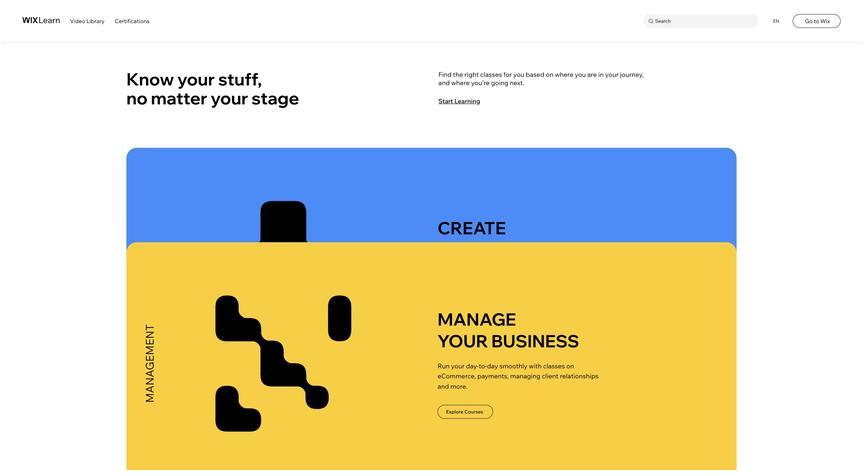 Task type: vqa. For each thing, say whether or not it's contained in the screenshot.
the plan?
no



Task type: locate. For each thing, give the bounding box(es) containing it.
on right 'based'
[[546, 70, 554, 78]]

wix
[[821, 18, 830, 25]]

your inside create your website
[[438, 239, 488, 261]]

1 explore from the top
[[446, 311, 464, 317]]

start
[[439, 97, 453, 105]]

to-
[[479, 362, 487, 370]]

en button
[[769, 14, 783, 28]]

0 vertical spatial classes
[[480, 70, 502, 78]]

0 horizontal spatial classes
[[480, 70, 502, 78]]

start learning link
[[439, 97, 487, 105]]

your inside manage your business
[[438, 330, 488, 352]]

on
[[546, 70, 554, 78], [567, 362, 574, 370]]

video
[[70, 18, 85, 25]]

1 vertical spatial courses
[[465, 409, 483, 415]]

0 vertical spatial explore courses
[[446, 311, 483, 317]]

client
[[542, 372, 559, 380]]

explore
[[446, 311, 464, 317], [446, 409, 464, 415]]

1 your from the top
[[438, 239, 488, 261]]

certifications
[[115, 18, 150, 25]]

know your stuff, no matter your stage
[[127, 68, 299, 109]]

1 horizontal spatial on
[[567, 362, 574, 370]]

0 horizontal spatial you
[[514, 70, 525, 78]]

where left are
[[555, 70, 574, 78]]

and inside find the right classes for you based on where you are in your journey, and where you're going next.
[[439, 78, 450, 87]]

create your website
[[438, 217, 571, 261]]

find the right classes for you based on where you are in your journey, and where you're going next.
[[439, 70, 644, 87]]

certifications link
[[115, 18, 150, 25]]

classes left 'for'
[[480, 70, 502, 78]]

and left more.
[[438, 382, 449, 391]]

0 vertical spatial on
[[546, 70, 554, 78]]

menu bar
[[0, 0, 864, 41]]

video library
[[70, 18, 105, 25]]

you
[[514, 70, 525, 78], [575, 70, 586, 78]]

0 vertical spatial and
[[439, 78, 450, 87]]

classes up client
[[543, 362, 565, 370]]

1 vertical spatial classes
[[543, 362, 565, 370]]

relationships
[[560, 372, 599, 380]]

website
[[492, 239, 571, 261]]

stage
[[252, 87, 299, 109]]

journey,
[[620, 70, 644, 78]]

1 courses from the top
[[465, 311, 483, 317]]

run
[[438, 362, 450, 370]]

courses for 2nd the explore courses link from the bottom of the page
[[465, 311, 483, 317]]

1 vertical spatial your
[[438, 330, 488, 352]]

stuff,
[[218, 68, 262, 90]]

0 vertical spatial courses
[[465, 311, 483, 317]]

day
[[487, 362, 498, 370]]

smoothly
[[500, 362, 528, 370]]

and left the
[[439, 78, 450, 87]]

start learning
[[439, 97, 480, 105]]

courses
[[465, 311, 483, 317], [465, 409, 483, 415]]

menu bar containing video library
[[0, 0, 864, 41]]

explore courses
[[446, 311, 483, 317], [446, 409, 483, 415]]

1 horizontal spatial where
[[555, 70, 574, 78]]

where up start learning
[[452, 78, 470, 87]]

1 horizontal spatial classes
[[543, 362, 565, 370]]

and
[[439, 78, 450, 87], [438, 382, 449, 391]]

2 explore from the top
[[446, 409, 464, 415]]

on up relationships
[[567, 362, 574, 370]]

0 vertical spatial explore
[[446, 311, 464, 317]]

0 vertical spatial explore courses link
[[438, 307, 493, 321]]

you right 'for'
[[514, 70, 525, 78]]

1 vertical spatial explore courses
[[446, 409, 483, 415]]

1 vertical spatial and
[[438, 382, 449, 391]]

1 vertical spatial on
[[567, 362, 574, 370]]

you left are
[[575, 70, 586, 78]]

2 your from the top
[[438, 330, 488, 352]]

explore courses link
[[438, 307, 493, 321], [438, 405, 493, 419]]

business
[[492, 330, 580, 352]]

managing
[[511, 372, 541, 380]]

manage
[[438, 309, 516, 330]]

classes
[[480, 70, 502, 78], [543, 362, 565, 370]]

and inside run your day-to-day smoothly with classes on ecommerce, payments, managing client relationships and more.
[[438, 382, 449, 391]]

1 vertical spatial explore
[[446, 409, 464, 415]]

run your day-to-day smoothly with classes on ecommerce, payments, managing client relationships and more.
[[438, 362, 599, 391]]

2 courses from the top
[[465, 409, 483, 415]]

1 horizontal spatial you
[[575, 70, 586, 78]]

day-
[[466, 362, 479, 370]]

1 explore courses from the top
[[446, 311, 483, 317]]

1 vertical spatial explore courses link
[[438, 405, 493, 419]]

2 explore courses from the top
[[446, 409, 483, 415]]

where
[[555, 70, 574, 78], [452, 78, 470, 87]]

0 horizontal spatial on
[[546, 70, 554, 78]]

0 horizontal spatial where
[[452, 78, 470, 87]]

0 vertical spatial your
[[438, 239, 488, 261]]

your
[[438, 239, 488, 261], [438, 330, 488, 352]]

your
[[177, 68, 215, 90], [606, 70, 619, 78], [211, 87, 248, 109], [451, 362, 465, 370]]



Task type: describe. For each thing, give the bounding box(es) containing it.
no
[[127, 87, 148, 109]]

2 explore courses link from the top
[[438, 405, 493, 419]]

create
[[438, 217, 506, 239]]

your for create
[[438, 239, 488, 261]]

your inside run your day-to-day smoothly with classes on ecommerce, payments, managing client relationships and more.
[[451, 362, 465, 370]]

find
[[439, 70, 452, 78]]

and for find the right classes for you based on where you are in your journey, and where you're going next.
[[439, 78, 450, 87]]

manage your business
[[438, 309, 580, 352]]

library
[[86, 18, 105, 25]]

go
[[805, 18, 813, 25]]

creation
[[143, 241, 157, 297]]

in
[[599, 70, 604, 78]]

management
[[143, 324, 157, 403]]

the
[[453, 70, 463, 78]]

explore for 1st the explore courses link from the bottom of the page
[[446, 409, 464, 415]]

go to wix
[[805, 18, 830, 25]]

your for manage
[[438, 330, 488, 352]]

with
[[529, 362, 542, 370]]

en
[[774, 18, 780, 24]]

based
[[526, 70, 545, 78]]

your inside find the right classes for you based on where you are in your journey, and where you're going next.
[[606, 70, 619, 78]]

courses for 1st the explore courses link from the bottom of the page
[[465, 409, 483, 415]]

explore courses for 1st the explore courses link from the bottom of the page
[[446, 409, 483, 415]]

going
[[491, 78, 509, 87]]

video library link
[[70, 18, 105, 25]]

explore courses for 2nd the explore courses link from the bottom of the page
[[446, 311, 483, 317]]

for
[[504, 70, 512, 78]]

next.
[[510, 78, 525, 87]]

right
[[465, 70, 479, 78]]

on inside run your day-to-day smoothly with classes on ecommerce, payments, managing client relationships and more.
[[567, 362, 574, 370]]

1 explore courses link from the top
[[438, 307, 493, 321]]

matter
[[151, 87, 207, 109]]

payments,
[[478, 372, 509, 380]]

2 you from the left
[[575, 70, 586, 78]]

more.
[[451, 382, 468, 391]]

Search text field
[[654, 17, 757, 26]]

to
[[814, 18, 820, 25]]

classes inside run your day-to-day smoothly with classes on ecommerce, payments, managing client relationships and more.
[[543, 362, 565, 370]]

you're
[[471, 78, 490, 87]]

learning
[[455, 97, 480, 105]]

go to wix link
[[793, 14, 841, 28]]

and for run your day-to-day smoothly with classes on ecommerce, payments, managing client relationships and more.
[[438, 382, 449, 391]]

explore for 2nd the explore courses link from the bottom of the page
[[446, 311, 464, 317]]

on inside find the right classes for you based on where you are in your journey, and where you're going next.
[[546, 70, 554, 78]]

1 you from the left
[[514, 70, 525, 78]]

are
[[588, 70, 597, 78]]

ecommerce,
[[438, 372, 476, 380]]

classes inside find the right classes for you based on where you are in your journey, and where you're going next.
[[480, 70, 502, 78]]

know
[[127, 68, 174, 90]]



